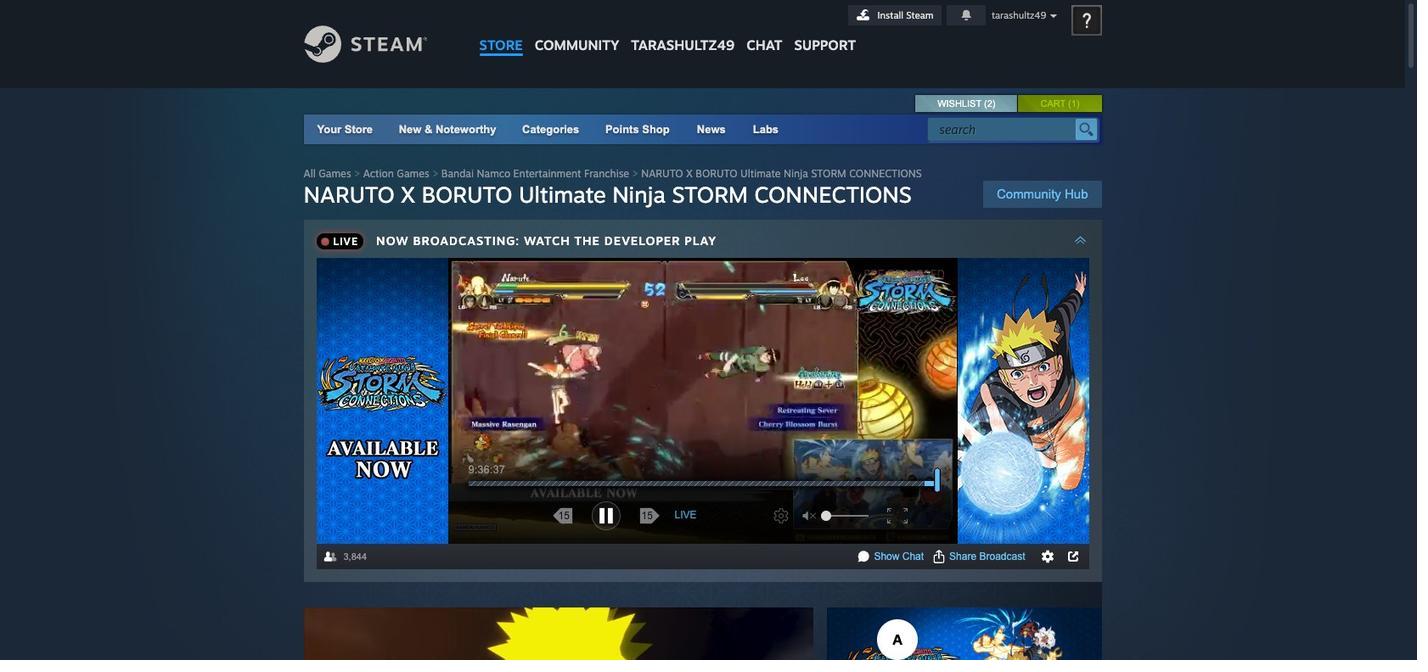 Task type: describe. For each thing, give the bounding box(es) containing it.
support link
[[788, 0, 862, 58]]

the
[[575, 234, 600, 248]]

labs link
[[739, 115, 792, 144]]

1 horizontal spatial boruto
[[696, 167, 738, 180]]

chat link
[[741, 0, 788, 58]]

1 horizontal spatial ultimate
[[741, 167, 781, 180]]

( for 1
[[1068, 99, 1071, 109]]

1 vertical spatial connections
[[754, 181, 912, 208]]

0 horizontal spatial boruto
[[422, 181, 512, 208]]

community hub
[[997, 187, 1088, 201]]

points
[[605, 123, 639, 136]]

3 > from the left
[[632, 167, 638, 180]]

new & noteworthy link
[[399, 123, 496, 136]]

all games link
[[304, 167, 351, 180]]

steam
[[906, 9, 934, 21]]

cart
[[1041, 99, 1066, 109]]

store
[[479, 37, 523, 54]]

news
[[697, 123, 726, 136]]

show chat
[[874, 551, 924, 563]]

chat inside chat link
[[747, 37, 783, 54]]

1 vertical spatial live
[[675, 510, 697, 521]]

shop
[[642, 123, 670, 136]]

all games > action games > bandai namco entertainment franchise > naruto x boruto ultimate ninja storm connections
[[304, 167, 922, 180]]

play
[[685, 234, 717, 248]]

1 horizontal spatial chat
[[903, 551, 924, 563]]

wishlist                 ( 2 )
[[938, 99, 996, 109]]

install steam
[[878, 9, 934, 21]]

show
[[874, 551, 900, 563]]

cart         ( 1 )
[[1041, 99, 1080, 109]]

watch
[[524, 234, 570, 248]]

now broadcasting: watch the developer play
[[376, 234, 717, 248]]

points shop
[[605, 123, 670, 136]]

action games link
[[363, 167, 429, 180]]

&
[[425, 123, 433, 136]]

community
[[997, 187, 1061, 201]]

1 vertical spatial storm
[[672, 181, 748, 208]]

9:36:37
[[468, 464, 505, 476]]

naruto x boruto ultimate ninja storm connections link
[[641, 167, 922, 180]]

0 vertical spatial connections
[[849, 167, 922, 180]]

labs
[[753, 123, 779, 136]]

fullscreen image
[[884, 509, 910, 534]]

developer
[[605, 234, 681, 248]]

0 horizontal spatial x
[[401, 181, 415, 208]]

1 > from the left
[[354, 167, 360, 180]]

0 horizontal spatial ninja
[[612, 181, 666, 208]]

1 horizontal spatial storm
[[811, 167, 846, 180]]

0 horizontal spatial naruto
[[304, 181, 395, 208]]

1 15 from the left
[[558, 510, 570, 522]]

naruto x boruto ultimate ninja storm connections
[[304, 181, 912, 208]]

2 games from the left
[[397, 167, 429, 180]]

0 vertical spatial live
[[333, 235, 358, 248]]

bandai
[[441, 167, 474, 180]]



Task type: locate. For each thing, give the bounding box(es) containing it.
wishlist
[[938, 99, 982, 109]]

1 vertical spatial x
[[401, 181, 415, 208]]

0 horizontal spatial )
[[993, 99, 996, 109]]

chat left support
[[747, 37, 783, 54]]

tarashultz49 inside tarashultz49 link
[[631, 37, 735, 54]]

your store link
[[317, 123, 373, 136]]

1 vertical spatial naruto
[[304, 181, 395, 208]]

boruto down "bandai"
[[422, 181, 512, 208]]

ultimate down entertainment
[[519, 181, 606, 208]]

games right action at the left of page
[[397, 167, 429, 180]]

1 ) from the left
[[993, 99, 996, 109]]

0 horizontal spatial storm
[[672, 181, 748, 208]]

naruto down "shop"
[[641, 167, 683, 180]]

ninja down "all games > action games > bandai namco entertainment franchise > naruto x boruto ultimate ninja storm connections"
[[612, 181, 666, 208]]

all
[[304, 167, 316, 180]]

2 15 from the left
[[642, 510, 653, 522]]

1 vertical spatial chat
[[903, 551, 924, 563]]

action
[[363, 167, 394, 180]]

install steam link
[[848, 5, 941, 25]]

tarashultz49 link
[[625, 0, 741, 62]]

hub
[[1065, 187, 1088, 201]]

store link
[[473, 0, 529, 62]]

) for 2
[[993, 99, 996, 109]]

0 vertical spatial chat
[[747, 37, 783, 54]]

namco
[[477, 167, 511, 180]]

( right cart
[[1068, 99, 1071, 109]]

2
[[987, 99, 993, 109]]

1 horizontal spatial >
[[432, 167, 439, 180]]

broadcasting:
[[413, 234, 520, 248]]

0 horizontal spatial 15
[[558, 510, 570, 522]]

store
[[345, 123, 373, 136]]

(
[[984, 99, 987, 109], [1068, 99, 1071, 109]]

1 games from the left
[[319, 167, 351, 180]]

share
[[950, 551, 977, 563]]

>
[[354, 167, 360, 180], [432, 167, 439, 180], [632, 167, 638, 180]]

boruto
[[696, 167, 738, 180], [422, 181, 512, 208]]

x
[[686, 167, 693, 180], [401, 181, 415, 208]]

1 vertical spatial tarashultz49
[[631, 37, 735, 54]]

tarashultz49
[[992, 9, 1047, 21], [631, 37, 735, 54]]

0 vertical spatial ultimate
[[741, 167, 781, 180]]

ultimate
[[741, 167, 781, 180], [519, 181, 606, 208]]

) right cart
[[1077, 99, 1080, 109]]

1 horizontal spatial tarashultz49
[[992, 9, 1047, 21]]

games right all
[[319, 167, 351, 180]]

share broadcast link
[[950, 551, 1025, 563]]

bandai namco entertainment franchise link
[[441, 167, 629, 180]]

your
[[317, 123, 342, 136]]

0 horizontal spatial tarashultz49
[[631, 37, 735, 54]]

15
[[558, 510, 570, 522], [642, 510, 653, 522]]

your store
[[317, 123, 373, 136]]

0 vertical spatial naruto
[[641, 167, 683, 180]]

)
[[993, 99, 996, 109], [1077, 99, 1080, 109]]

0 vertical spatial x
[[686, 167, 693, 180]]

community link
[[529, 0, 625, 62]]

new & noteworthy
[[399, 123, 496, 136]]

1 horizontal spatial (
[[1068, 99, 1071, 109]]

0 horizontal spatial (
[[984, 99, 987, 109]]

connections
[[849, 167, 922, 180], [754, 181, 912, 208]]

1
[[1071, 99, 1077, 109]]

noteworthy
[[436, 123, 496, 136]]

x down action games link on the top
[[401, 181, 415, 208]]

0 horizontal spatial >
[[354, 167, 360, 180]]

ninja down labs link
[[784, 167, 808, 180]]

1 horizontal spatial 15
[[642, 510, 653, 522]]

2 ) from the left
[[1077, 99, 1080, 109]]

0 vertical spatial ninja
[[784, 167, 808, 180]]

1 vertical spatial ninja
[[612, 181, 666, 208]]

naruto down all games link
[[304, 181, 395, 208]]

storm
[[811, 167, 846, 180], [672, 181, 748, 208]]

0 horizontal spatial games
[[319, 167, 351, 180]]

) up search text field
[[993, 99, 996, 109]]

categories
[[522, 123, 579, 136]]

> left action at the left of page
[[354, 167, 360, 180]]

1 ( from the left
[[984, 99, 987, 109]]

now
[[376, 234, 409, 248]]

search text field
[[940, 119, 1071, 141]]

0 vertical spatial tarashultz49
[[992, 9, 1047, 21]]

0 vertical spatial boruto
[[696, 167, 738, 180]]

2 > from the left
[[432, 167, 439, 180]]

chat right show
[[903, 551, 924, 563]]

ultimate down labs link
[[741, 167, 781, 180]]

> right franchise
[[632, 167, 638, 180]]

) for 1
[[1077, 99, 1080, 109]]

install
[[878, 9, 904, 21]]

community
[[535, 37, 619, 54]]

0 horizontal spatial ultimate
[[519, 181, 606, 208]]

0 horizontal spatial chat
[[747, 37, 783, 54]]

2 ( from the left
[[1068, 99, 1071, 109]]

2 horizontal spatial >
[[632, 167, 638, 180]]

1 horizontal spatial live
[[675, 510, 697, 521]]

chat
[[747, 37, 783, 54], [903, 551, 924, 563]]

share broadcast
[[950, 551, 1025, 563]]

( for 2
[[984, 99, 987, 109]]

news link
[[683, 115, 739, 144]]

entertainment
[[513, 167, 581, 180]]

1 horizontal spatial ninja
[[784, 167, 808, 180]]

support
[[794, 37, 856, 54]]

1 horizontal spatial naruto
[[641, 167, 683, 180]]

0 horizontal spatial live
[[333, 235, 358, 248]]

show chat link
[[874, 551, 924, 563]]

boruto down 'news' link
[[696, 167, 738, 180]]

ninja
[[784, 167, 808, 180], [612, 181, 666, 208]]

broadcast
[[980, 551, 1025, 563]]

games
[[319, 167, 351, 180], [397, 167, 429, 180]]

1 vertical spatial ultimate
[[519, 181, 606, 208]]

1 horizontal spatial )
[[1077, 99, 1080, 109]]

points shop link
[[592, 115, 683, 144]]

> left "bandai"
[[432, 167, 439, 180]]

( right wishlist
[[984, 99, 987, 109]]

1 horizontal spatial games
[[397, 167, 429, 180]]

x down 'news' link
[[686, 167, 693, 180]]

0 vertical spatial storm
[[811, 167, 846, 180]]

community hub link
[[983, 181, 1102, 208]]

live
[[333, 235, 358, 248], [675, 510, 697, 521]]

1 horizontal spatial x
[[686, 167, 693, 180]]

franchise
[[584, 167, 629, 180]]

new
[[399, 123, 422, 136]]

categories link
[[522, 123, 579, 136]]

naruto
[[641, 167, 683, 180], [304, 181, 395, 208]]

1 vertical spatial boruto
[[422, 181, 512, 208]]



Task type: vqa. For each thing, say whether or not it's contained in the screenshot.
a to the left
no



